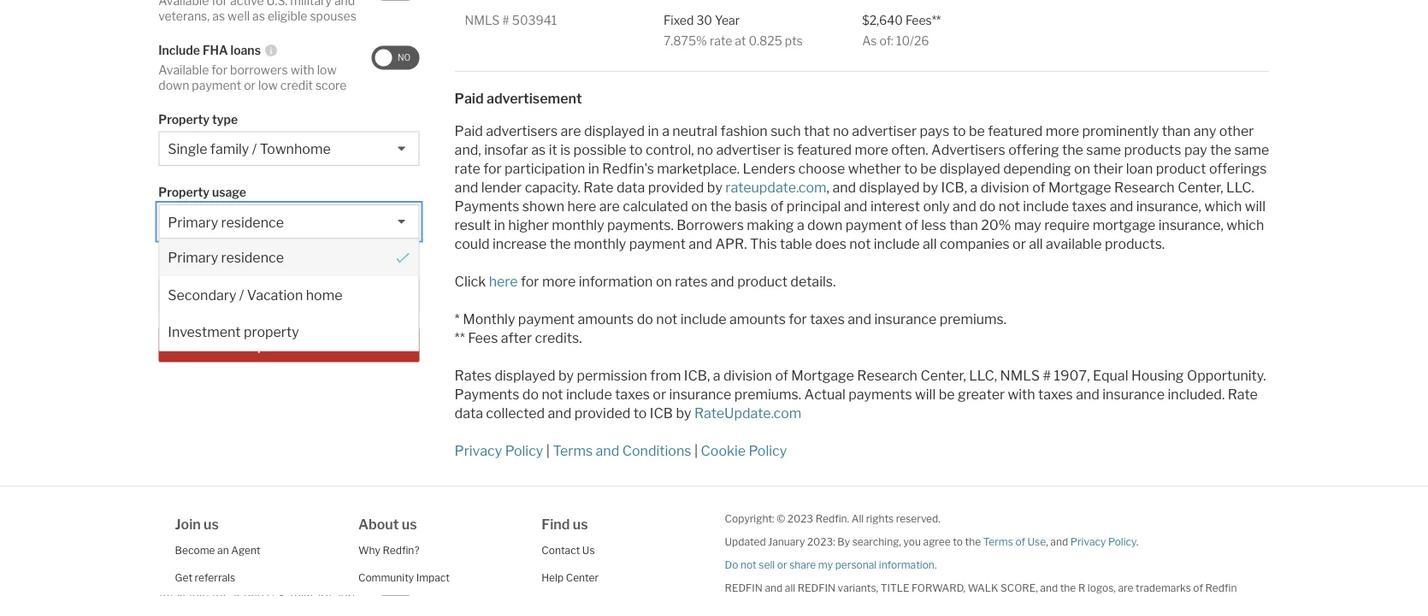 Task type: vqa. For each thing, say whether or not it's contained in the screenshot.
Map to the bottom
no



Task type: locate. For each thing, give the bounding box(es) containing it.
1 us from the left
[[204, 516, 219, 532]]

0 vertical spatial product
[[1157, 160, 1207, 176]]

1 horizontal spatial will
[[1246, 197, 1266, 214]]

conditions
[[623, 442, 692, 459]]

0 horizontal spatial same
[[1087, 141, 1122, 158]]

0 horizontal spatial amounts
[[578, 310, 634, 327]]

paid advertisers are displayed in a neutral fashion such that no advertiser pays to be featured more prominently than any other and, insofar as it is possible to control, no advertiser is featured more often. advertisers offering the same products pay the same rate for participation in redfin's marketplace. lenders choose whether to be displayed depending on their loan product offerings and lender capacity. rate data provided by
[[455, 122, 1270, 195]]

of left use on the right bottom of the page
[[1016, 535, 1026, 548]]

1 vertical spatial which
[[1227, 216, 1265, 233]]

the up borrowers
[[711, 197, 732, 214]]

do down click here for more information on rates and product details.
[[637, 310, 654, 327]]

icb, inside , and displayed by icb, a division of mortgage research center, llc. payments shown here are calculated on the basis of principal and interest only and do not include taxes and insurance, which will result in higher monthly payments. borrowers making a down payment of less than 20% may require mortgage insurance, which could increase the monthly payment and apr. this table does not include all companies or all available products.
[[942, 179, 968, 195]]

0 horizontal spatial us
[[204, 516, 219, 532]]

than up companies
[[950, 216, 979, 233]]

of left less
[[906, 216, 919, 233]]

and up the spouses
[[334, 0, 355, 8]]

1 same from the left
[[1087, 141, 1122, 158]]

center
[[566, 572, 599, 584]]

us right join
[[204, 516, 219, 532]]

here right click
[[489, 273, 518, 289]]

rates
[[675, 273, 708, 289], [297, 337, 331, 354]]

data
[[617, 179, 645, 195], [455, 404, 483, 421]]

0 horizontal spatial rate
[[584, 179, 614, 195]]

or down borrowers
[[244, 78, 256, 92]]

payment down fha
[[192, 78, 241, 92]]

updated
[[725, 535, 766, 548]]

down up does
[[808, 216, 843, 233]]

by inside , and displayed by icb, a division of mortgage research center, llc. payments shown here are calculated on the basis of principal and interest only and do not include taxes and insurance, which will result in higher monthly payments. borrowers making a down payment of less than 20% may require mortgage insurance, which could increase the monthly payment and apr. this table does not include all companies or all available products.
[[923, 179, 939, 195]]

0 horizontal spatial rates
[[297, 337, 331, 354]]

investment property
[[168, 324, 299, 340]]

the right increase
[[550, 235, 571, 252]]

llc.
[[1227, 179, 1255, 195]]

and inside available for active u.s. military and veterans, as well as eligible spouses
[[334, 0, 355, 8]]

0 horizontal spatial icb,
[[684, 367, 710, 384]]

0 horizontal spatial are
[[561, 122, 581, 139]]

and up rates displayed by permission from icb, a division of mortgage research center, llc, nmls # 1907, equal housing opportunity. payments do not include taxes or insurance premiums. actual payments will be greater with taxes and insurance included. rate data collected and provided to icb by at the bottom
[[848, 310, 872, 327]]

0 horizontal spatial privacy
[[455, 442, 502, 459]]

rate inside paid advertisers are displayed in a neutral fashion such that no advertiser pays to be featured more prominently than any other and, insofar as it is possible to control, no advertiser is featured more often. advertisers offering the same products pay the same rate for participation in redfin's marketplace. lenders choose whether to be displayed depending on their loan product offerings and lender capacity. rate data provided by
[[584, 179, 614, 195]]

and down choose in the top right of the page
[[833, 179, 857, 195]]

property for property usage
[[159, 185, 210, 200]]

redfin up registered
[[798, 582, 836, 594]]

policy down rateupdate.com in the bottom of the page
[[749, 442, 787, 459]]

lender
[[481, 179, 522, 195]]

research inside , and displayed by icb, a division of mortgage research center, llc. payments shown here are calculated on the basis of principal and interest only and do not include taxes and insurance, which will result in higher monthly payments. borrowers making a down payment of less than 20% may require mortgage insurance, which could increase the monthly payment and apr. this table does not include all companies or all available products.
[[1115, 179, 1175, 195]]

2 horizontal spatial as
[[532, 141, 546, 158]]

1 horizontal spatial premiums.
[[940, 310, 1007, 327]]

why redfin? button
[[358, 544, 420, 556]]

and left lender
[[455, 179, 479, 195]]

actual
[[805, 386, 846, 402]]

0 vertical spatial advertiser
[[852, 122, 917, 139]]

provided inside paid advertisers are displayed in a neutral fashion such that no advertiser pays to be featured more prominently than any other and, insofar as it is possible to control, no advertiser is featured more often. advertisers offering the same products pay the same rate for participation in redfin's marketplace. lenders choose whether to be displayed depending on their loan product offerings and lender capacity. rate data provided by
[[648, 179, 705, 195]]

in right result
[[494, 216, 506, 233]]

loan
[[1127, 160, 1154, 176]]

share
[[790, 558, 816, 571]]

property usage element
[[159, 174, 411, 204]]

for down fha
[[212, 63, 228, 77]]

1907,
[[1055, 367, 1091, 384]]

become an agent button
[[175, 544, 261, 556]]

is down "such"
[[784, 141, 794, 158]]

rate right % on the left top of the page
[[710, 34, 733, 48]]

list box containing primary residence
[[159, 204, 420, 351]]

as
[[212, 8, 225, 23], [252, 8, 265, 23], [532, 141, 546, 158]]

0 - 1 radio
[[289, 277, 355, 314]]

0 vertical spatial terms
[[553, 442, 593, 459]]

is
[[561, 141, 571, 158], [784, 141, 794, 158]]

all
[[184, 289, 199, 303], [852, 512, 864, 525]]

terms and conditions link
[[553, 442, 692, 459]]

not right does
[[850, 235, 871, 252]]

or inside redfin and all redfin variants, title forward, walk score, and the r logos, are trademarks of redfin corporation, registered or pending in the uspto.
[[839, 594, 849, 596]]

apr.
[[716, 235, 747, 252]]

0 vertical spatial nmls
[[465, 13, 500, 28]]

0 vertical spatial than
[[1163, 122, 1191, 139]]

fixed 30 year 7.875 % rate at 0.825 pts
[[664, 13, 803, 48]]

1 horizontal spatial do
[[637, 310, 654, 327]]

privacy down collected
[[455, 442, 502, 459]]

mortgage up actual at the bottom right of the page
[[792, 367, 855, 384]]

1 0 from the left
[[252, 289, 261, 303]]

same up their
[[1087, 141, 1122, 158]]

0 radio
[[224, 277, 290, 314]]

available up veterans, at the top
[[159, 0, 209, 8]]

and down apr.
[[711, 273, 735, 289]]

1 vertical spatial be
[[921, 160, 937, 176]]

paid inside paid advertisers are displayed in a neutral fashion such that no advertiser pays to be featured more prominently than any other and, insofar as it is possible to control, no advertiser is featured more often. advertisers offering the same products pay the same rate for participation in redfin's marketplace. lenders choose whether to be displayed depending on their loan product offerings and lender capacity. rate data provided by
[[455, 122, 483, 139]]

by down 'marketplace.'
[[707, 179, 723, 195]]

0 left -
[[310, 289, 318, 303]]

1 horizontal spatial division
[[981, 179, 1030, 195]]

are inside paid advertisers are displayed in a neutral fashion such that no advertiser pays to be featured more prominently than any other and, insofar as it is possible to control, no advertiser is featured more often. advertisers offering the same products pay the same rate for participation in redfin's marketplace. lenders choose whether to be displayed depending on their loan product offerings and lender capacity. rate data provided by
[[561, 122, 581, 139]]

variants,
[[838, 582, 879, 594]]

1 vertical spatial rate
[[455, 160, 481, 176]]

1 horizontal spatial /
[[252, 141, 257, 157]]

1 horizontal spatial here
[[568, 197, 597, 214]]

0 vertical spatial ,
[[827, 179, 830, 195]]

premiums. inside rates displayed by permission from icb, a division of mortgage research center, llc, nmls # 1907, equal housing opportunity. payments do not include taxes or insurance premiums. actual payments will be greater with taxes and insurance included. rate data collected and provided to icb by
[[735, 386, 802, 402]]

1 horizontal spatial rates
[[675, 273, 708, 289]]

pay
[[1185, 141, 1208, 158]]

0 vertical spatial rate
[[584, 179, 614, 195]]

displayed down advertisers
[[940, 160, 1001, 176]]

to right agree in the bottom right of the page
[[953, 535, 963, 548]]

primary residence down usage
[[168, 214, 284, 230]]

0 horizontal spatial data
[[455, 404, 483, 421]]

and inside * monthly payment amounts do not include amounts for taxes and insurance premiums. ** fees after credits.
[[848, 310, 872, 327]]

details.
[[791, 273, 836, 289]]

which
[[1205, 197, 1243, 214], [1227, 216, 1265, 233]]

0 horizontal spatial premiums.
[[735, 386, 802, 402]]

1 horizontal spatial are
[[600, 197, 620, 214]]

property up single
[[159, 112, 210, 126]]

0 horizontal spatial all
[[785, 582, 796, 594]]

available down include
[[159, 63, 209, 77]]

0 horizontal spatial no
[[697, 141, 714, 158]]

or inside , and displayed by icb, a division of mortgage research center, llc. payments shown here are calculated on the basis of principal and interest only and do not include taxes and insurance, which will result in higher monthly payments. borrowers making a down payment of less than 20% may require mortgage insurance, which could increase the monthly payment and apr. this table does not include all companies or all available products.
[[1013, 235, 1027, 252]]

0 vertical spatial privacy policy link
[[455, 442, 544, 459]]

2 horizontal spatial policy
[[1109, 535, 1137, 548]]

basis
[[735, 197, 768, 214]]

property down single
[[159, 185, 210, 200]]

than
[[1163, 122, 1191, 139], [950, 216, 979, 233]]

division
[[981, 179, 1030, 195], [724, 367, 773, 384]]

more down increase
[[542, 273, 576, 289]]

1 horizontal spatial as
[[252, 8, 265, 23]]

privacy policy link down collected
[[455, 442, 544, 459]]

2 primary from the top
[[168, 249, 218, 266]]

do up 20%
[[980, 197, 996, 214]]

residence up 'secondary / vacation home'
[[221, 249, 284, 266]]

pending
[[851, 594, 890, 596]]

control,
[[646, 141, 694, 158]]

available inside available for borrowers with low down payment or low credit score
[[159, 63, 209, 77]]

r
[[1079, 582, 1086, 594]]

1 horizontal spatial privacy
[[1071, 535, 1107, 548]]

redfin
[[725, 582, 763, 594], [798, 582, 836, 594]]

rateupdate.com link
[[695, 404, 802, 421]]

center, left llc,
[[921, 367, 967, 384]]

not inside rates displayed by permission from icb, a division of mortgage research center, llc, nmls # 1907, equal housing opportunity. payments do not include taxes or insurance premiums. actual payments will be greater with taxes and insurance included. rate data collected and provided to icb by
[[542, 386, 563, 402]]

.
[[1137, 535, 1139, 548], [935, 558, 937, 571]]

walk
[[968, 582, 999, 594]]

do not sell or share my personal information .
[[725, 558, 937, 571]]

1 horizontal spatial #
[[1043, 367, 1052, 384]]

low
[[317, 63, 337, 77], [258, 78, 278, 92]]

0 horizontal spatial with
[[291, 63, 315, 77]]

| left the cookie
[[695, 442, 698, 459]]

by up only
[[923, 179, 939, 195]]

2 redfin from the left
[[798, 582, 836, 594]]

featured up choose in the top right of the page
[[797, 141, 852, 158]]

1 vertical spatial privacy policy link
[[1071, 535, 1137, 548]]

or
[[244, 78, 256, 92], [1013, 235, 1027, 252], [653, 386, 667, 402], [778, 558, 788, 571], [839, 594, 849, 596]]

advertiser up the 'often.'
[[852, 122, 917, 139]]

pays
[[920, 122, 950, 139]]

1 vertical spatial provided
[[575, 404, 631, 421]]

0 horizontal spatial on
[[656, 273, 672, 289]]

update
[[248, 337, 295, 354]]

2 horizontal spatial on
[[1075, 160, 1091, 176]]

2 us from the left
[[402, 516, 417, 532]]

include inside * monthly payment amounts do not include amounts for taxes and insurance premiums. ** fees after credits.
[[681, 310, 727, 327]]

payment inside * monthly payment amounts do not include amounts for taxes and insurance premiums. ** fees after credits.
[[518, 310, 575, 327]]

for
[[212, 0, 228, 8], [212, 63, 228, 77], [484, 160, 502, 176], [521, 273, 539, 289], [789, 310, 807, 327]]

my
[[819, 558, 833, 571]]

displayed up interest
[[860, 179, 920, 195]]

with
[[291, 63, 315, 77], [1008, 386, 1036, 402]]

not
[[999, 197, 1021, 214], [850, 235, 871, 252], [656, 310, 678, 327], [542, 386, 563, 402], [741, 558, 757, 571]]

0 horizontal spatial rate
[[455, 160, 481, 176]]

0 vertical spatial no
[[833, 122, 850, 139]]

featured
[[988, 122, 1043, 139], [797, 141, 852, 158]]

1 vertical spatial with
[[1008, 386, 1036, 402]]

include up may
[[1024, 197, 1070, 214]]

u.s.
[[267, 0, 288, 8]]

us
[[204, 516, 219, 532], [402, 516, 417, 532], [573, 516, 588, 532]]

townhome
[[260, 141, 331, 157]]

1 primary from the top
[[168, 214, 218, 230]]

be
[[969, 122, 985, 139], [921, 160, 937, 176], [939, 386, 955, 402]]

research inside rates displayed by permission from icb, a division of mortgage research center, llc, nmls # 1907, equal housing opportunity. payments do not include taxes or insurance premiums. actual payments will be greater with taxes and insurance included. rate data collected and provided to icb by
[[858, 367, 918, 384]]

1 vertical spatial rate
[[1228, 386, 1258, 402]]

available inside available for active u.s. military and veterans, as well as eligible spouses
[[159, 0, 209, 8]]

all down may
[[1029, 235, 1044, 252]]

0 vertical spatial do
[[980, 197, 996, 214]]

you
[[904, 535, 921, 548]]

2 vertical spatial do
[[523, 386, 539, 402]]

premiums. inside * monthly payment amounts do not include amounts for taxes and insurance premiums. ** fees after credits.
[[940, 310, 1007, 327]]

taxes
[[1073, 197, 1107, 214], [810, 310, 845, 327], [615, 386, 650, 402], [1039, 386, 1074, 402]]

1 vertical spatial insurance,
[[1159, 216, 1224, 233]]

dialog
[[159, 238, 420, 351]]

displayed
[[584, 122, 645, 139], [940, 160, 1001, 176], [860, 179, 920, 195], [495, 367, 556, 384]]

provided down permission
[[575, 404, 631, 421]]

uspto.
[[921, 594, 957, 596]]

, and displayed by icb, a division of mortgage research center, llc. payments shown here are calculated on the basis of principal and interest only and do not include taxes and insurance, which will result in higher monthly payments. borrowers making a down payment of less than 20% may require mortgage insurance, which could increase the monthly payment and apr. this table does not include all companies or all available products.
[[455, 179, 1266, 252]]

to inside rates displayed by permission from icb, a division of mortgage research center, llc, nmls # 1907, equal housing opportunity. payments do not include taxes or insurance premiums. actual payments will be greater with taxes and insurance included. rate data collected and provided to icb by
[[634, 404, 647, 421]]

family
[[210, 141, 249, 157]]

amounts up the credits.
[[578, 310, 634, 327]]

rate down and,
[[455, 160, 481, 176]]

rates inside button
[[297, 337, 331, 354]]

1 available from the top
[[159, 0, 209, 8]]

1 horizontal spatial data
[[617, 179, 645, 195]]

1 horizontal spatial be
[[939, 386, 955, 402]]

us right find
[[573, 516, 588, 532]]

division down depending
[[981, 179, 1030, 195]]

1 vertical spatial terms
[[984, 535, 1014, 548]]

2 paid from the top
[[455, 122, 483, 139]]

1 vertical spatial /
[[239, 286, 244, 303]]

provided up calculated
[[648, 179, 705, 195]]

0 horizontal spatial advertiser
[[716, 141, 781, 158]]

information down you
[[879, 558, 935, 571]]

provided inside rates displayed by permission from icb, a division of mortgage research center, llc, nmls # 1907, equal housing opportunity. payments do not include taxes or insurance premiums. actual payments will be greater with taxes and insurance included. rate data collected and provided to icb by
[[575, 404, 631, 421]]

1 horizontal spatial no
[[833, 122, 850, 139]]

premiums. up llc,
[[940, 310, 1007, 327]]

displayed down after
[[495, 367, 556, 384]]

/ right family
[[252, 141, 257, 157]]

0 horizontal spatial .
[[935, 558, 937, 571]]

capacity.
[[525, 179, 581, 195]]

icb, inside rates displayed by permission from icb, a division of mortgage research center, llc, nmls # 1907, equal housing opportunity. payments do not include taxes or insurance premiums. actual payments will be greater with taxes and insurance included. rate data collected and provided to icb by
[[684, 367, 710, 384]]

2 available from the top
[[159, 63, 209, 77]]

0 horizontal spatial #
[[502, 13, 510, 28]]

down inside , and displayed by icb, a division of mortgage research center, llc. payments shown here are calculated on the basis of principal and interest only and do not include taxes and insurance, which will result in higher monthly payments. borrowers making a down payment of less than 20% may require mortgage insurance, which could increase the monthly payment and apr. this table does not include all companies or all available products.
[[808, 216, 843, 233]]

as inside paid advertisers are displayed in a neutral fashion such that no advertiser pays to be featured more prominently than any other and, insofar as it is possible to control, no advertiser is featured more often. advertisers offering the same products pay the same rate for participation in redfin's marketplace. lenders choose whether to be displayed depending on their loan product offerings and lender capacity. rate data provided by
[[532, 141, 546, 158]]

in down 'possible'
[[588, 160, 600, 176]]

investment
[[168, 324, 241, 340]]

do inside * monthly payment amounts do not include amounts for taxes and insurance premiums. ** fees after credits.
[[637, 310, 654, 327]]

insurance down from
[[669, 386, 732, 402]]

available for borrowers with low down payment or low credit score
[[159, 63, 347, 92]]

nmls inside rates displayed by permission from icb, a division of mortgage research center, llc, nmls # 1907, equal housing opportunity. payments do not include taxes or insurance premiums. actual payments will be greater with taxes and insurance included. rate data collected and provided to icb by
[[1001, 367, 1040, 384]]

1 horizontal spatial rate
[[710, 34, 733, 48]]

division inside rates displayed by permission from icb, a division of mortgage research center, llc, nmls # 1907, equal housing opportunity. payments do not include taxes or insurance premiums. actual payments will be greater with taxes and insurance included. rate data collected and provided to icb by
[[724, 367, 773, 384]]

1 horizontal spatial mortgage
[[1049, 179, 1112, 195]]

0 vertical spatial available
[[159, 0, 209, 8]]

list box
[[159, 204, 420, 351]]

for down details.
[[789, 310, 807, 327]]

to up advertisers
[[953, 122, 966, 139]]

neutral
[[673, 122, 718, 139]]

| up find
[[547, 442, 550, 459]]

icb,
[[942, 179, 968, 195], [684, 367, 710, 384]]

product down "pay"
[[1157, 160, 1207, 176]]

of
[[1033, 179, 1046, 195], [771, 197, 784, 214], [906, 216, 919, 233], [776, 367, 789, 384], [1016, 535, 1026, 548], [1194, 582, 1204, 594]]

in down title
[[892, 594, 901, 596]]

contact
[[542, 544, 580, 556]]

advertiser
[[852, 122, 917, 139], [716, 141, 781, 158]]

of inside redfin and all redfin variants, title forward, walk score, and the r logos, are trademarks of redfin corporation, registered or pending in the uspto.
[[1194, 582, 1204, 594]]

or down variants,
[[839, 594, 849, 596]]

1 vertical spatial #
[[1043, 367, 1052, 384]]

1 horizontal spatial information
[[879, 558, 935, 571]]

1 payments from the top
[[455, 197, 520, 214]]

on up borrowers
[[692, 197, 708, 214]]

monthly
[[552, 216, 605, 233], [574, 235, 627, 252]]

rate down redfin's in the left top of the page
[[584, 179, 614, 195]]

0 inside 0 - 1 option
[[310, 289, 318, 303]]

include up from
[[681, 310, 727, 327]]

by
[[707, 179, 723, 195], [923, 179, 939, 195], [559, 367, 574, 384], [676, 404, 692, 421]]

0 horizontal spatial research
[[858, 367, 918, 384]]

of up rateupdate.com in the bottom of the page
[[776, 367, 789, 384]]

redfin?
[[383, 544, 420, 556]]

and inside paid advertisers are displayed in a neutral fashion such that no advertiser pays to be featured more prominently than any other and, insofar as it is possible to control, no advertiser is featured more often. advertisers offering the same products pay the same rate for participation in redfin's marketplace. lenders choose whether to be displayed depending on their loan product offerings and lender capacity. rate data provided by
[[455, 179, 479, 195]]

0 inside radio
[[252, 289, 261, 303]]

rate inside rates displayed by permission from icb, a division of mortgage research center, llc, nmls # 1907, equal housing opportunity. payments do not include taxes or insurance premiums. actual payments will be greater with taxes and insurance included. rate data collected and provided to icb by
[[1228, 386, 1258, 402]]

higher
[[509, 216, 549, 233]]

be up advertisers
[[969, 122, 985, 139]]

. down agree in the bottom right of the page
[[935, 558, 937, 571]]

become an agent
[[175, 544, 261, 556]]

with inside rates displayed by permission from icb, a division of mortgage research center, llc, nmls # 1907, equal housing opportunity. payments do not include taxes or insurance premiums. actual payments will be greater with taxes and insurance included. rate data collected and provided to icb by
[[1008, 386, 1036, 402]]

not inside * monthly payment amounts do not include amounts for taxes and insurance premiums. ** fees after credits.
[[656, 310, 678, 327]]

on left their
[[1075, 160, 1091, 176]]

$2,640 fees** as of: 10/26
[[863, 13, 941, 48]]

for inside paid advertisers are displayed in a neutral fashion such that no advertiser pays to be featured more prominently than any other and, insofar as it is possible to control, no advertiser is featured more often. advertisers offering the same products pay the same rate for participation in redfin's marketplace. lenders choose whether to be displayed depending on their loan product offerings and lender capacity. rate data provided by
[[484, 160, 502, 176]]

more
[[1046, 122, 1080, 139], [855, 141, 889, 158], [542, 273, 576, 289]]

us up redfin? at the left bottom
[[402, 516, 417, 532]]

to down the 'often.'
[[905, 160, 918, 176]]

taxes down details.
[[810, 310, 845, 327]]

option group
[[159, 277, 420, 314]]

that
[[804, 122, 830, 139]]

30
[[697, 13, 713, 28]]

payments down rates
[[455, 386, 520, 402]]

or inside rates displayed by permission from icb, a division of mortgage research center, llc, nmls # 1907, equal housing opportunity. payments do not include taxes or insurance premiums. actual payments will be greater with taxes and insurance included. rate data collected and provided to icb by
[[653, 386, 667, 402]]

cookie
[[701, 442, 746, 459]]

2 property from the top
[[159, 185, 210, 200]]

1
[[328, 289, 334, 303]]

the
[[1063, 141, 1084, 158], [1211, 141, 1232, 158], [711, 197, 732, 214], [550, 235, 571, 252], [966, 535, 982, 548], [1061, 582, 1077, 594], [903, 594, 919, 596]]

after
[[501, 329, 532, 346]]

include inside rates displayed by permission from icb, a division of mortgage research center, llc, nmls # 1907, equal housing opportunity. payments do not include taxes or insurance premiums. actual payments will be greater with taxes and insurance included. rate data collected and provided to icb by
[[566, 386, 612, 402]]

available
[[159, 0, 209, 8], [159, 63, 209, 77]]

are inside redfin and all redfin variants, title forward, walk score, and the r logos, are trademarks of redfin corporation, registered or pending in the uspto.
[[1119, 582, 1134, 594]]

2 0 from the left
[[310, 289, 318, 303]]

1 horizontal spatial 0
[[310, 289, 318, 303]]

1 vertical spatial payments
[[455, 386, 520, 402]]

participation
[[505, 160, 585, 176]]

2 is from the left
[[784, 141, 794, 158]]

only
[[924, 197, 950, 214]]

1 vertical spatial on
[[692, 197, 708, 214]]

0 vertical spatial rate
[[710, 34, 733, 48]]

icb, up only
[[942, 179, 968, 195]]

the down the any
[[1211, 141, 1232, 158]]

3 us from the left
[[573, 516, 588, 532]]

0 vertical spatial primary residence
[[168, 214, 284, 230]]

1 vertical spatial all
[[852, 512, 864, 525]]

policy up logos,
[[1109, 535, 1137, 548]]

advertisement
[[487, 90, 582, 106]]

amounts
[[578, 310, 634, 327], [730, 310, 786, 327]]

0 horizontal spatial will
[[916, 386, 936, 402]]

2 horizontal spatial more
[[1046, 122, 1080, 139]]

low up score
[[317, 63, 337, 77]]

with right greater
[[1008, 386, 1036, 402]]

0 vertical spatial primary
[[168, 214, 218, 230]]

division inside , and displayed by icb, a division of mortgage research center, llc. payments shown here are calculated on the basis of principal and interest only and do not include taxes and insurance, which will result in higher monthly payments. borrowers making a down payment of less than 20% may require mortgage insurance, which could increase the monthly payment and apr. this table does not include all companies or all available products.
[[981, 179, 1030, 195]]

0 vertical spatial premiums.
[[940, 310, 1007, 327]]

of:
[[880, 34, 894, 48]]

available for payment
[[159, 63, 209, 77]]

available for active u.s. military and veterans, as well as eligible spouses
[[159, 0, 357, 23]]

0 horizontal spatial do
[[523, 386, 539, 402]]

1 property from the top
[[159, 112, 210, 126]]

redfin up "corporation,"
[[725, 582, 763, 594]]

1 residence from the top
[[221, 214, 284, 230]]

0 vertical spatial be
[[969, 122, 985, 139]]

2 payments from the top
[[455, 386, 520, 402]]

0 vertical spatial research
[[1115, 179, 1175, 195]]

at
[[735, 34, 746, 48]]

a inside rates displayed by permission from icb, a division of mortgage research center, llc, nmls # 1907, equal housing opportunity. payments do not include taxes or insurance premiums. actual payments will be greater with taxes and insurance included. rate data collected and provided to icb by
[[713, 367, 721, 384]]

paid for paid advertisers are displayed in a neutral fashion such that no advertiser pays to be featured more prominently than any other and, insofar as it is possible to control, no advertiser is featured more often. advertisers offering the same products pay the same rate for participation in redfin's marketplace. lenders choose whether to be displayed depending on their loan product offerings and lender capacity. rate data provided by
[[455, 122, 483, 139]]

premiums. up rateupdate.com link
[[735, 386, 802, 402]]

0 horizontal spatial /
[[239, 286, 244, 303]]

/ left vacation
[[239, 286, 244, 303]]

0 horizontal spatial product
[[738, 273, 788, 289]]

eligible
[[268, 8, 308, 23]]

is right it
[[561, 141, 571, 158]]

1 vertical spatial center,
[[921, 367, 967, 384]]

type
[[212, 112, 238, 126]]

property type
[[159, 112, 238, 126]]

1 vertical spatial will
[[916, 386, 936, 402]]

0 horizontal spatial redfin
[[725, 582, 763, 594]]

single
[[168, 141, 207, 157]]

0 horizontal spatial down
[[159, 78, 189, 92]]

option group containing all
[[159, 277, 420, 314]]

to left icb
[[634, 404, 647, 421]]

2 horizontal spatial are
[[1119, 582, 1134, 594]]

0 vertical spatial data
[[617, 179, 645, 195]]

0 horizontal spatial terms
[[553, 442, 593, 459]]

0 vertical spatial more
[[1046, 122, 1080, 139]]

1 paid from the top
[[455, 90, 484, 106]]

1 vertical spatial primary
[[168, 249, 218, 266]]

are up payments.
[[600, 197, 620, 214]]

1 vertical spatial ,
[[1047, 535, 1049, 548]]

policy down collected
[[505, 442, 544, 459]]

1 horizontal spatial center,
[[1178, 179, 1224, 195]]

0 vertical spatial division
[[981, 179, 1030, 195]]

/
[[252, 141, 257, 157], [239, 286, 244, 303]]



Task type: describe. For each thing, give the bounding box(es) containing it.
**
[[455, 329, 465, 346]]

in inside redfin and all redfin variants, title forward, walk score, and the r logos, are trademarks of redfin corporation, registered or pending in the uspto.
[[892, 594, 901, 596]]

secondary
[[168, 286, 236, 303]]

2 vertical spatial on
[[656, 273, 672, 289]]

1 vertical spatial monthly
[[574, 235, 627, 252]]

rate inside paid advertisers are displayed in a neutral fashion such that no advertiser pays to be featured more prominently than any other and, insofar as it is possible to control, no advertiser is featured more often. advertisers offering the same products pay the same rate for participation in redfin's marketplace. lenders choose whether to be displayed depending on their loan product offerings and lender capacity. rate data provided by
[[455, 160, 481, 176]]

us
[[583, 544, 595, 556]]

0 vertical spatial monthly
[[552, 216, 605, 233]]

us for join us
[[204, 516, 219, 532]]

often.
[[892, 141, 929, 158]]

the down title
[[903, 594, 919, 596]]

score,
[[1001, 582, 1039, 594]]

2023
[[788, 512, 814, 525]]

and left conditions
[[596, 442, 620, 459]]

1 horizontal spatial advertiser
[[852, 122, 917, 139]]

taxes inside , and displayed by icb, a division of mortgage research center, llc. payments shown here are calculated on the basis of principal and interest only and do not include taxes and insurance, which will result in higher monthly payments. borrowers making a down payment of less than 20% may require mortgage insurance, which could increase the monthly payment and apr. this table does not include all companies or all available products.
[[1073, 197, 1107, 214]]

property for property type
[[159, 112, 210, 126]]

for right here link
[[521, 273, 539, 289]]

reserved.
[[896, 512, 941, 525]]

2 amounts from the left
[[730, 310, 786, 327]]

the right the offering
[[1063, 141, 1084, 158]]

and left interest
[[844, 197, 868, 214]]

advertisers
[[486, 122, 558, 139]]

0 horizontal spatial insurance
[[669, 386, 732, 402]]

1 horizontal spatial all
[[923, 235, 937, 252]]

1 amounts from the left
[[578, 310, 634, 327]]

1 primary residence from the top
[[168, 214, 284, 230]]

1 horizontal spatial featured
[[988, 122, 1043, 139]]

1 | from the left
[[547, 442, 550, 459]]

do inside , and displayed by icb, a division of mortgage research center, llc. payments shown here are calculated on the basis of principal and interest only and do not include taxes and insurance, which will result in higher monthly payments. borrowers making a down payment of less than 20% may require mortgage insurance, which could increase the monthly payment and apr. this table does not include all companies or all available products.
[[980, 197, 996, 214]]

1 horizontal spatial low
[[317, 63, 337, 77]]

borrowers
[[230, 63, 288, 77]]

here inside , and displayed by icb, a division of mortgage research center, llc. payments shown here are calculated on the basis of principal and interest only and do not include taxes and insurance, which will result in higher monthly payments. borrowers making a down payment of less than 20% may require mortgage insurance, which could increase the monthly payment and apr. this table does not include all companies or all available products.
[[568, 197, 597, 214]]

borrowers
[[677, 216, 744, 233]]

such
[[771, 122, 801, 139]]

and right only
[[953, 197, 977, 214]]

0 vertical spatial which
[[1205, 197, 1243, 214]]

0 horizontal spatial be
[[921, 160, 937, 176]]

redfin's
[[603, 160, 654, 176]]

payment down interest
[[846, 216, 903, 233]]

all inside redfin and all redfin variants, title forward, walk score, and the r logos, are trademarks of redfin corporation, registered or pending in the uspto.
[[785, 582, 796, 594]]

taxes down permission
[[615, 386, 650, 402]]

0 horizontal spatial featured
[[797, 141, 852, 158]]

center, inside rates displayed by permission from icb, a division of mortgage research center, llc, nmls # 1907, equal housing opportunity. payments do not include taxes or insurance premiums. actual payments will be greater with taxes and insurance included. rate data collected and provided to icb by
[[921, 367, 967, 384]]

and right collected
[[548, 404, 572, 421]]

/ inside list box
[[239, 286, 244, 303]]

20%
[[982, 216, 1012, 233]]

equal
[[1093, 367, 1129, 384]]

community
[[358, 572, 414, 584]]

join us
[[175, 516, 219, 532]]

by inside paid advertisers are displayed in a neutral fashion such that no advertiser pays to be featured more prominently than any other and, insofar as it is possible to control, no advertiser is featured more often. advertisers offering the same products pay the same rate for participation in redfin's marketplace. lenders choose whether to be displayed depending on their loan product offerings and lender capacity. rate data provided by
[[707, 179, 723, 195]]

it
[[549, 141, 558, 158]]

0 horizontal spatial policy
[[505, 442, 544, 459]]

payment inside available for borrowers with low down payment or low credit score
[[192, 78, 241, 92]]

of down depending
[[1033, 179, 1046, 195]]

0 horizontal spatial more
[[542, 273, 576, 289]]

update rates
[[248, 337, 331, 354]]

will inside rates displayed by permission from icb, a division of mortgage research center, llc, nmls # 1907, equal housing opportunity. payments do not include taxes or insurance premiums. actual payments will be greater with taxes and insurance included. rate data collected and provided to icb by
[[916, 386, 936, 402]]

us for find us
[[573, 516, 588, 532]]

a inside paid advertisers are displayed in a neutral fashion such that no advertiser pays to be featured more prominently than any other and, insofar as it is possible to control, no advertiser is featured more often. advertisers offering the same products pay the same rate for participation in redfin's marketplace. lenders choose whether to be displayed depending on their loan product offerings and lender capacity. rate data provided by
[[662, 122, 670, 139]]

rates
[[455, 367, 492, 384]]

1 vertical spatial privacy
[[1071, 535, 1107, 548]]

in inside , and displayed by icb, a division of mortgage research center, llc. payments shown here are calculated on the basis of principal and interest only and do not include taxes and insurance, which will result in higher monthly payments. borrowers making a down payment of less than 20% may require mortgage insurance, which could increase the monthly payment and apr. this table does not include all companies or all available products.
[[494, 216, 506, 233]]

for inside available for active u.s. military and veterans, as well as eligible spouses
[[212, 0, 228, 8]]

0 horizontal spatial low
[[258, 78, 278, 92]]

cookie policy link
[[701, 442, 787, 459]]

copyright:
[[725, 512, 775, 525]]

1 horizontal spatial all
[[852, 512, 864, 525]]

do not sell or share my personal information link
[[725, 558, 935, 571]]

1 is from the left
[[561, 141, 571, 158]]

rates displayed by permission from icb, a division of mortgage research center, llc, nmls # 1907, equal housing opportunity. payments do not include taxes or insurance premiums. actual payments will be greater with taxes and insurance included. rate data collected and provided to icb by
[[455, 367, 1267, 421]]

0 vertical spatial information
[[579, 273, 653, 289]]

rateupdate.com
[[726, 179, 827, 195]]

use
[[1028, 535, 1047, 548]]

sell
[[759, 558, 775, 571]]

and up mortgage
[[1110, 197, 1134, 214]]

vacation
[[247, 286, 303, 303]]

click
[[455, 273, 486, 289]]

include down interest
[[874, 235, 920, 252]]

0 vertical spatial privacy
[[455, 442, 502, 459]]

1 vertical spatial .
[[935, 558, 937, 571]]

and right use on the right bottom of the page
[[1051, 535, 1069, 548]]

lenders
[[743, 160, 796, 176]]

displayed inside , and displayed by icb, a division of mortgage research center, llc. payments shown here are calculated on the basis of principal and interest only and do not include taxes and insurance, which will result in higher monthly payments. borrowers making a down payment of less than 20% may require mortgage insurance, which could increase the monthly payment and apr. this table does not include all companies or all available products.
[[860, 179, 920, 195]]

usage
[[212, 185, 246, 200]]

rate inside the fixed 30 year 7.875 % rate at 0.825 pts
[[710, 34, 733, 48]]

possible
[[574, 141, 627, 158]]

us for about us
[[402, 516, 417, 532]]

on inside paid advertisers are displayed in a neutral fashion such that no advertiser pays to be featured more prominently than any other and, insofar as it is possible to control, no advertiser is featured more often. advertisers offering the same products pay the same rate for participation in redfin's marketplace. lenders choose whether to be displayed depending on their loan product offerings and lender capacity. rate data provided by
[[1075, 160, 1091, 176]]

1 vertical spatial no
[[697, 141, 714, 158]]

or inside available for borrowers with low down payment or low credit score
[[244, 78, 256, 92]]

property type element
[[159, 101, 411, 131]]

include
[[159, 43, 200, 58]]

for inside * monthly payment amounts do not include amounts for taxes and insurance premiums. ** fees after credits.
[[789, 310, 807, 327]]

7.875
[[664, 34, 697, 48]]

active
[[230, 0, 264, 8]]

primary residence element
[[159, 239, 419, 276]]

1 horizontal spatial policy
[[749, 442, 787, 459]]

redfin and all redfin variants, title forward, walk score, and the r logos, are trademarks of redfin corporation, registered or pending in the uspto.
[[725, 582, 1238, 596]]

get
[[175, 572, 193, 584]]

taxes down 1907,
[[1039, 386, 1074, 402]]

of down rateupdate.com link
[[771, 197, 784, 214]]

do
[[725, 558, 739, 571]]

2 horizontal spatial insurance
[[1103, 386, 1165, 402]]

product inside paid advertisers are displayed in a neutral fashion such that no advertiser pays to be featured more prominently than any other and, insofar as it is possible to control, no advertiser is featured more often. advertisers offering the same products pay the same rate for participation in redfin's marketplace. lenders choose whether to be displayed depending on their loan product offerings and lender capacity. rate data provided by
[[1157, 160, 1207, 176]]

why redfin?
[[358, 544, 420, 556]]

choose
[[799, 160, 846, 176]]

does
[[816, 235, 847, 252]]

in up control,
[[648, 122, 659, 139]]

products
[[1125, 141, 1182, 158]]

by down the credits.
[[559, 367, 574, 384]]

2 same from the left
[[1235, 141, 1270, 158]]

about us
[[358, 516, 417, 532]]

be inside rates displayed by permission from icb, a division of mortgage research center, llc, nmls # 1907, equal housing opportunity. payments do not include taxes or insurance premiums. actual payments will be greater with taxes and insurance included. rate data collected and provided to icb by
[[939, 386, 955, 402]]

fixed
[[664, 13, 694, 28]]

with inside available for borrowers with low down payment or low credit score
[[291, 63, 315, 77]]

on inside , and displayed by icb, a division of mortgage research center, llc. payments shown here are calculated on the basis of principal and interest only and do not include taxes and insurance, which will result in higher monthly payments. borrowers making a down payment of less than 20% may require mortgage insurance, which could increase the monthly payment and apr. this table does not include all companies or all available products.
[[692, 197, 708, 214]]

1 horizontal spatial terms
[[984, 535, 1014, 548]]

and down borrowers
[[689, 235, 713, 252]]

all inside all option
[[184, 289, 199, 303]]

, inside , and displayed by icb, a division of mortgage research center, llc. payments shown here are calculated on the basis of principal and interest only and do not include taxes and insurance, which will result in higher monthly payments. borrowers making a down payment of less than 20% may require mortgage insurance, which could increase the monthly payment and apr. this table does not include all companies or all available products.
[[827, 179, 830, 195]]

depending
[[1004, 160, 1072, 176]]

a up table
[[797, 216, 805, 233]]

data inside rates displayed by permission from icb, a division of mortgage research center, llc, nmls # 1907, equal housing opportunity. payments do not include taxes or insurance premiums. actual payments will be greater with taxes and insurance included. rate data collected and provided to icb by
[[455, 404, 483, 421]]

result
[[455, 216, 491, 233]]

the right agree in the bottom right of the page
[[966, 535, 982, 548]]

down inside available for borrowers with low down payment or low credit score
[[159, 78, 189, 92]]

help
[[542, 572, 564, 584]]

january
[[769, 535, 805, 548]]

All radio
[[159, 277, 224, 314]]

1 - 2 radio
[[354, 277, 420, 314]]

displayed inside rates displayed by permission from icb, a division of mortgage research center, llc, nmls # 1907, equal housing opportunity. payments do not include taxes or insurance premiums. actual payments will be greater with taxes and insurance included. rate data collected and provided to icb by
[[495, 367, 556, 384]]

0 vertical spatial insurance,
[[1137, 197, 1202, 214]]

1 vertical spatial product
[[738, 273, 788, 289]]

rateupdate.com link
[[726, 179, 827, 195]]

home
[[306, 286, 343, 303]]

©
[[777, 512, 786, 525]]

displayed up 'possible'
[[584, 122, 645, 139]]

$2,640
[[863, 13, 903, 28]]

2 primary residence from the top
[[168, 249, 284, 266]]

payments inside , and displayed by icb, a division of mortgage research center, llc. payments shown here are calculated on the basis of principal and interest only and do not include taxes and insurance, which will result in higher monthly payments. borrowers making a down payment of less than 20% may require mortgage insurance, which could increase the monthly payment and apr. this table does not include all companies or all available products.
[[455, 197, 520, 214]]

not right do
[[741, 558, 757, 571]]

products.
[[1105, 235, 1166, 252]]

redfin.
[[816, 512, 850, 525]]

dialog containing primary residence
[[159, 238, 420, 351]]

2 | from the left
[[695, 442, 698, 459]]

by right icb
[[676, 404, 692, 421]]

logos,
[[1088, 582, 1116, 594]]

a down advertisers
[[971, 179, 978, 195]]

0 horizontal spatial as
[[212, 8, 225, 23]]

0 for 0
[[252, 289, 261, 303]]

an
[[217, 544, 229, 556]]

1 redfin from the left
[[725, 582, 763, 594]]

this
[[750, 235, 777, 252]]

housing
[[1132, 367, 1185, 384]]

than inside paid advertisers are displayed in a neutral fashion such that no advertiser pays to be featured more prominently than any other and, insofar as it is possible to control, no advertiser is featured more often. advertisers offering the same products pay the same rate for participation in redfin's marketplace. lenders choose whether to be displayed depending on their loan product offerings and lender capacity. rate data provided by
[[1163, 122, 1191, 139]]

for inside available for borrowers with low down payment or low credit score
[[212, 63, 228, 77]]

become
[[175, 544, 215, 556]]

companies
[[940, 235, 1010, 252]]

1 horizontal spatial privacy policy link
[[1071, 535, 1137, 548]]

1 vertical spatial information
[[879, 558, 935, 571]]

by
[[838, 535, 851, 548]]

get referrals
[[175, 572, 235, 584]]

taxes inside * monthly payment amounts do not include amounts for taxes and insurance premiums. ** fees after credits.
[[810, 310, 845, 327]]

mortgage inside , and displayed by icb, a division of mortgage research center, llc. payments shown here are calculated on the basis of principal and interest only and do not include taxes and insurance, which will result in higher monthly payments. borrowers making a down payment of less than 20% may require mortgage insurance, which could increase the monthly payment and apr. this table does not include all companies or all available products.
[[1049, 179, 1112, 195]]

* monthly payment amounts do not include amounts for taxes and insurance premiums. ** fees after credits.
[[455, 310, 1007, 346]]

data inside paid advertisers are displayed in a neutral fashion such that no advertiser pays to be featured more prominently than any other and, insofar as it is possible to control, no advertiser is featured more often. advertisers offering the same products pay the same rate for participation in redfin's marketplace. lenders choose whether to be displayed depending on their loan product offerings and lender capacity. rate data provided by
[[617, 179, 645, 195]]

help center
[[542, 572, 599, 584]]

whether
[[848, 160, 902, 176]]

center, inside , and displayed by icb, a division of mortgage research center, llc. payments shown here are calculated on the basis of principal and interest only and do not include taxes and insurance, which will result in higher monthly payments. borrowers making a down payment of less than 20% may require mortgage insurance, which could increase the monthly payment and apr. this table does not include all companies or all available products.
[[1178, 179, 1224, 195]]

do inside rates displayed by permission from icb, a division of mortgage research center, llc, nmls # 1907, equal housing opportunity. payments do not include taxes or insurance premiums. actual payments will be greater with taxes and insurance included. rate data collected and provided to icb by
[[523, 386, 539, 402]]

or right the sell
[[778, 558, 788, 571]]

available for veterans,
[[159, 0, 209, 8]]

1 vertical spatial here
[[489, 273, 518, 289]]

community impact button
[[358, 572, 450, 584]]

and right 'score,'
[[1041, 582, 1058, 594]]

credits.
[[535, 329, 582, 346]]

year
[[715, 13, 740, 28]]

of inside rates displayed by permission from icb, a division of mortgage research center, llc, nmls # 1907, equal housing opportunity. payments do not include taxes or insurance premiums. actual payments will be greater with taxes and insurance included. rate data collected and provided to icb by
[[776, 367, 789, 384]]

the left the r
[[1061, 582, 1077, 594]]

paid for paid advertisement
[[455, 90, 484, 106]]

not up 20%
[[999, 197, 1021, 214]]

points
[[159, 256, 195, 271]]

included.
[[1168, 386, 1225, 402]]

%
[[697, 34, 708, 48]]

mortgage inside rates displayed by permission from icb, a division of mortgage research center, llc, nmls # 1907, equal housing opportunity. payments do not include taxes or insurance premiums. actual payments will be greater with taxes and insurance included. rate data collected and provided to icb by
[[792, 367, 855, 384]]

2 residence from the top
[[221, 249, 284, 266]]

marketplace.
[[657, 160, 740, 176]]

corporation,
[[725, 594, 785, 596]]

0 vertical spatial rates
[[675, 273, 708, 289]]

and up "corporation,"
[[765, 582, 783, 594]]

get referrals button
[[175, 572, 235, 584]]

0 vertical spatial .
[[1137, 535, 1139, 548]]

to up redfin's in the left top of the page
[[630, 141, 643, 158]]

and down 1907,
[[1076, 386, 1100, 402]]

insurance inside * monthly payment amounts do not include amounts for taxes and insurance premiums. ** fees after credits.
[[875, 310, 937, 327]]

fees**
[[906, 13, 941, 28]]

military
[[290, 0, 332, 8]]

any
[[1194, 122, 1217, 139]]

will inside , and displayed by icb, a division of mortgage research center, llc. payments shown here are calculated on the basis of principal and interest only and do not include taxes and insurance, which will result in higher monthly payments. borrowers making a down payment of less than 20% may require mortgage insurance, which could increase the monthly payment and apr. this table does not include all companies or all available products.
[[1246, 197, 1266, 214]]

than inside , and displayed by icb, a division of mortgage research center, llc. payments shown here are calculated on the basis of principal and interest only and do not include taxes and insurance, which will result in higher monthly payments. borrowers making a down payment of less than 20% may require mortgage insurance, which could increase the monthly payment and apr. this table does not include all companies or all available products.
[[950, 216, 979, 233]]

payment down payments.
[[629, 235, 686, 252]]

# inside rates displayed by permission from icb, a division of mortgage research center, llc, nmls # 1907, equal housing opportunity. payments do not include taxes or insurance premiums. actual payments will be greater with taxes and insurance included. rate data collected and provided to icb by
[[1043, 367, 1052, 384]]

1 horizontal spatial more
[[855, 141, 889, 158]]

0 for 0 - 1
[[310, 289, 318, 303]]

2 horizontal spatial all
[[1029, 235, 1044, 252]]

copyright: © 2023 redfin. all rights reserved.
[[725, 512, 941, 525]]

spouses
[[310, 8, 357, 23]]

about
[[358, 516, 399, 532]]

collected
[[486, 404, 545, 421]]

paid advertisement
[[455, 90, 582, 106]]

are inside , and displayed by icb, a division of mortgage research center, llc. payments shown here are calculated on the basis of principal and interest only and do not include taxes and insurance, which will result in higher monthly payments. borrowers making a down payment of less than 20% may require mortgage insurance, which could increase the monthly payment and apr. this table does not include all companies or all available products.
[[600, 197, 620, 214]]

payments inside rates displayed by permission from icb, a division of mortgage research center, llc, nmls # 1907, equal housing opportunity. payments do not include taxes or insurance premiums. actual payments will be greater with taxes and insurance included. rate data collected and provided to icb by
[[455, 386, 520, 402]]

1 vertical spatial advertiser
[[716, 141, 781, 158]]



